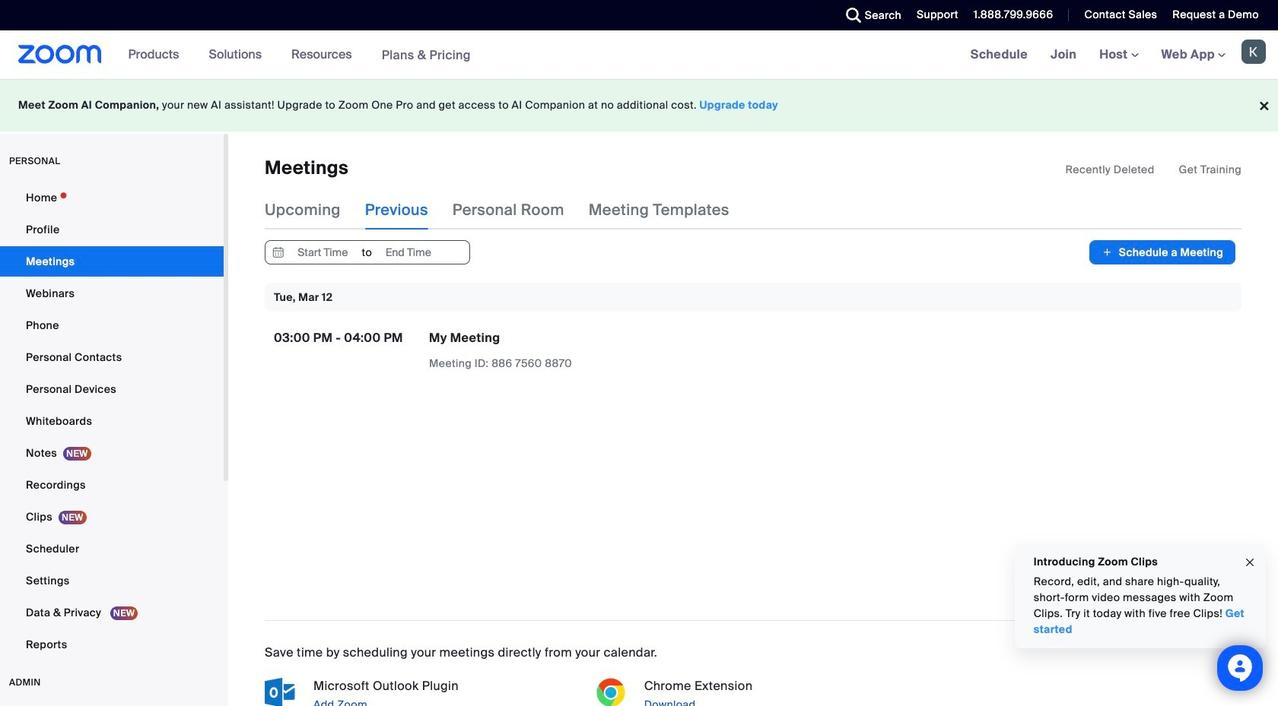 Task type: describe. For each thing, give the bounding box(es) containing it.
0 horizontal spatial application
[[429, 331, 695, 372]]

Date Range Picker End field
[[373, 242, 444, 264]]

my meeting element
[[429, 331, 500, 347]]

product information navigation
[[117, 30, 482, 80]]

zoom logo image
[[18, 45, 102, 64]]

add image
[[1102, 245, 1113, 261]]

close image
[[1244, 554, 1256, 572]]

personal menu menu
[[0, 183, 224, 662]]

tabs of meeting tab list
[[265, 191, 754, 230]]



Task type: locate. For each thing, give the bounding box(es) containing it.
date image
[[269, 242, 288, 264]]

report image
[[898, 336, 910, 348]]

meetings navigation
[[959, 30, 1278, 80]]

banner
[[0, 30, 1278, 80]]

Date Range Picker Start field
[[288, 242, 358, 264]]

0 vertical spatial application
[[1066, 162, 1242, 177]]

1 vertical spatial application
[[429, 331, 695, 372]]

1 horizontal spatial application
[[1066, 162, 1242, 177]]

profile picture image
[[1242, 40, 1266, 64]]

footer
[[0, 79, 1278, 132]]

application
[[1066, 162, 1242, 177], [429, 331, 695, 372]]



Task type: vqa. For each thing, say whether or not it's contained in the screenshot.
the Tabs of all whiteboard page tab list at the top of page
no



